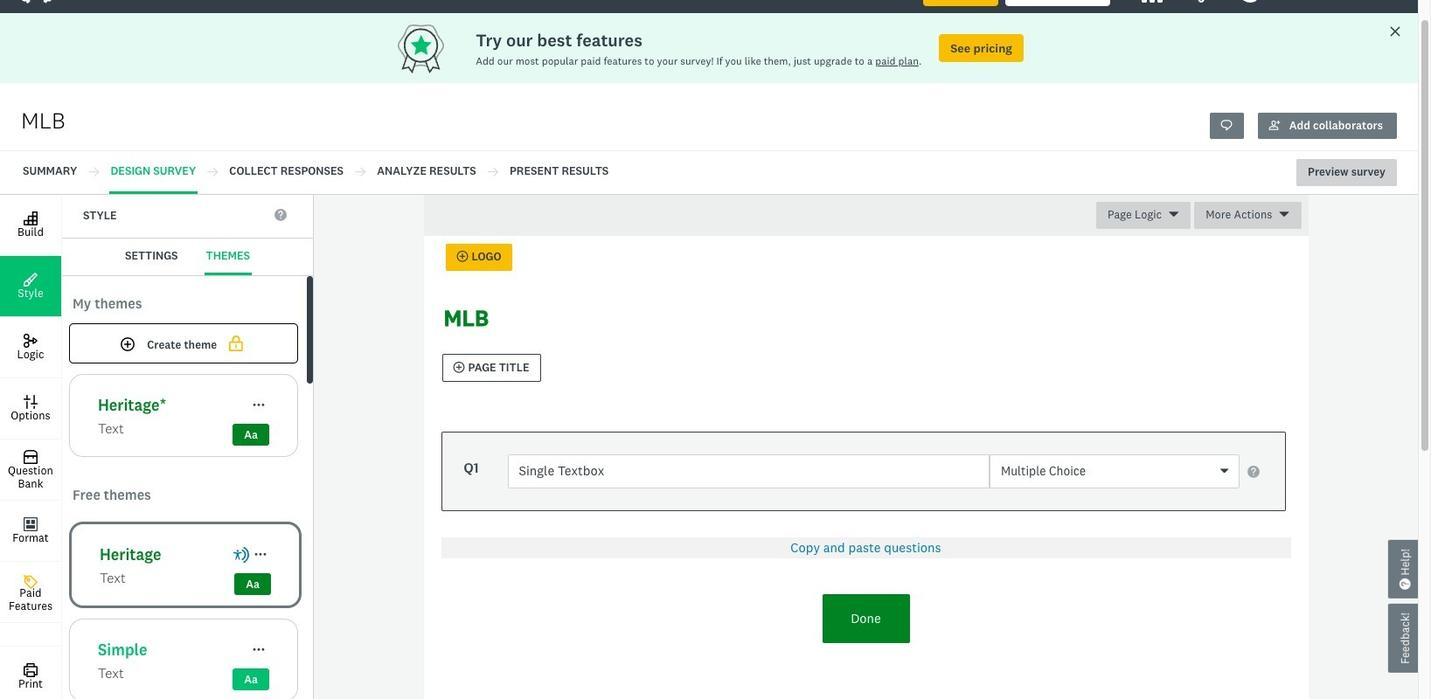 Task type: describe. For each thing, give the bounding box(es) containing it.
not filled image
[[226, 334, 247, 353]]

rewards image
[[395, 20, 476, 77]]

help icon image
[[1240, 0, 1261, 3]]



Task type: locate. For each thing, give the bounding box(es) containing it.
2 products icon image from the left
[[1191, 0, 1212, 3]]

0 horizontal spatial products icon image
[[1142, 0, 1163, 3]]

1 horizontal spatial products icon image
[[1191, 0, 1212, 3]]

1 products icon image from the left
[[1142, 0, 1163, 3]]

surveymonkey logo image
[[21, 0, 52, 4]]

products icon image
[[1142, 0, 1163, 3], [1191, 0, 1212, 3]]



Task type: vqa. For each thing, say whether or not it's contained in the screenshot.
first Products Icon from right
yes



